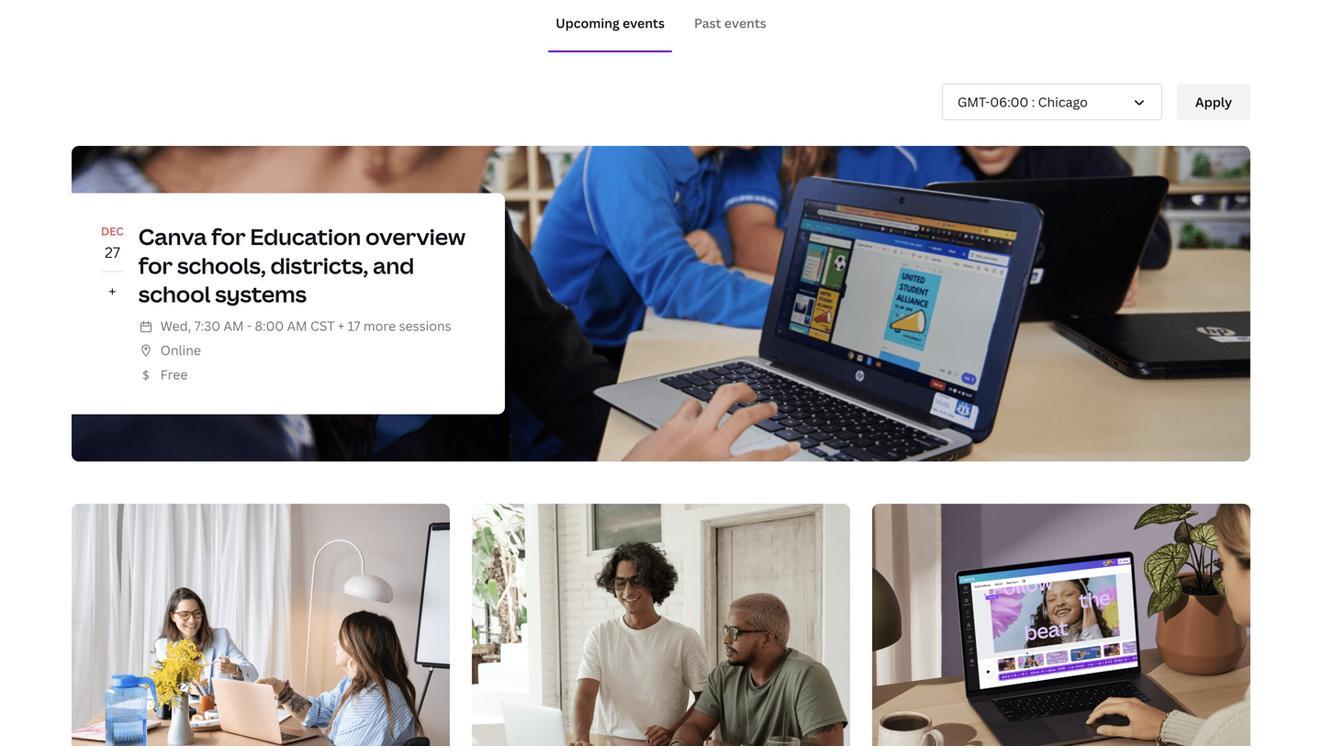 Task type: vqa. For each thing, say whether or not it's contained in the screenshot.
More
yes



Task type: locate. For each thing, give the bounding box(es) containing it.
for right 27
[[139, 251, 173, 280]]

am
[[224, 318, 244, 335], [287, 318, 307, 335]]

17
[[348, 318, 361, 335]]

+ down 27
[[109, 281, 116, 301]]

events for upcoming events
[[623, 14, 665, 32]]

0 horizontal spatial events
[[623, 14, 665, 32]]

8:00
[[255, 318, 284, 335]]

past events
[[694, 14, 767, 32]]

-
[[247, 318, 252, 335]]

gmt-06:00 : chicago
[[958, 93, 1088, 111]]

0 horizontal spatial am
[[224, 318, 244, 335]]

events right past
[[725, 14, 767, 32]]

for right canva
[[212, 222, 246, 252]]

1 horizontal spatial events
[[725, 14, 767, 32]]

am left -
[[224, 318, 244, 335]]

canva for education overview for schools, districts, and school systems
[[139, 222, 466, 309]]

1 events from the left
[[623, 14, 665, 32]]

cst
[[311, 318, 335, 335]]

schools,
[[177, 251, 266, 280]]

7:30
[[194, 318, 220, 335]]

+
[[109, 281, 116, 301], [338, 318, 345, 335]]

education
[[250, 222, 361, 252]]

upcoming events
[[556, 14, 665, 32]]

2 events from the left
[[725, 14, 767, 32]]

wed, 7:30 am - 8:00 am cst + 17 more sessions
[[161, 318, 452, 335]]

1 horizontal spatial for
[[212, 222, 246, 252]]

am left cst in the left of the page
[[287, 318, 307, 335]]

events
[[623, 14, 665, 32], [725, 14, 767, 32]]

past events link
[[694, 14, 767, 32]]

27
[[105, 242, 120, 262]]

+ left 17
[[338, 318, 345, 335]]

canva
[[139, 222, 207, 252]]

1 horizontal spatial +
[[338, 318, 345, 335]]

1 horizontal spatial am
[[287, 318, 307, 335]]

gmt-
[[958, 93, 991, 111]]

0 vertical spatial +
[[109, 281, 116, 301]]

and
[[373, 251, 415, 280]]

for
[[212, 222, 246, 252], [139, 251, 173, 280]]

events right upcoming at the left top of the page
[[623, 14, 665, 32]]



Task type: describe. For each thing, give the bounding box(es) containing it.
online
[[161, 342, 201, 359]]

dec
[[101, 224, 124, 239]]

1 am from the left
[[224, 318, 244, 335]]

06:00
[[991, 93, 1029, 111]]

school
[[139, 279, 211, 309]]

districts,
[[271, 251, 369, 280]]

more
[[364, 318, 396, 335]]

sessions
[[399, 318, 452, 335]]

systems
[[215, 279, 307, 309]]

overview
[[366, 222, 466, 252]]

upcoming
[[556, 14, 620, 32]]

free
[[161, 366, 188, 384]]

chicago
[[1039, 93, 1088, 111]]

past
[[694, 14, 722, 32]]

2 am from the left
[[287, 318, 307, 335]]

wed,
[[161, 318, 191, 335]]

gmt-06:00 : chicago button
[[943, 84, 1163, 120]]

0 horizontal spatial +
[[109, 281, 116, 301]]

dec 27
[[101, 224, 124, 262]]

events for past events
[[725, 14, 767, 32]]

:
[[1032, 93, 1036, 111]]

1 vertical spatial +
[[338, 318, 345, 335]]

0 horizontal spatial for
[[139, 251, 173, 280]]



